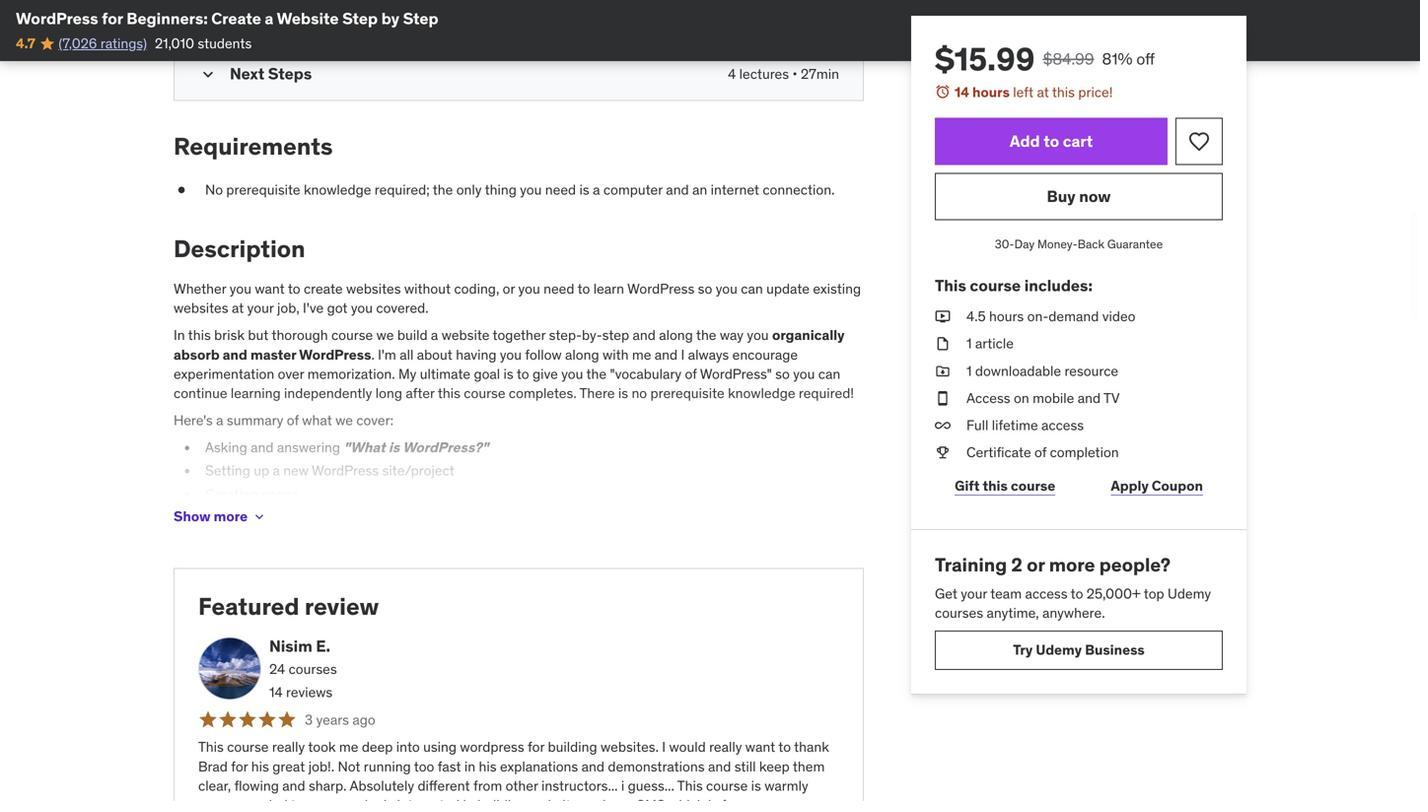 Task type: vqa. For each thing, say whether or not it's contained in the screenshot.
left really
yes



Task type: describe. For each thing, give the bounding box(es) containing it.
gift this course
[[955, 477, 1056, 495]]

free
[[722, 797, 746, 802]]

what
[[302, 412, 332, 430]]

completion
[[1050, 444, 1119, 462]]

you right got
[[351, 299, 373, 317]]

this for this course really took me deep into using wordpress for building websites. i would really want to thank brad for his great job!. not running too fast in his explanations and demonstrations and still keep them clear, flowing and sharp. absolutely different from other instructors... i guess...  this course is warmly recommended to anyone who is interested in building websites using a cms which is free open- sou
[[198, 739, 224, 757]]

beginners:
[[127, 8, 208, 29]]

encourage
[[733, 346, 798, 364]]

2 horizontal spatial for
[[528, 739, 545, 757]]

this course includes:
[[935, 276, 1093, 296]]

demand
[[1049, 308, 1099, 326]]

4
[[728, 65, 736, 83]]

xsmall image for full
[[935, 416, 951, 436]]

full lifetime access
[[967, 417, 1084, 434]]

is left free
[[708, 797, 718, 802]]

4.7
[[16, 34, 35, 52]]

1 horizontal spatial using
[[588, 797, 622, 802]]

this up absorb
[[188, 327, 211, 344]]

so inside whether you want to create websites without coding, or you need to learn wordpress so you can update existing websites at your job, i've got you covered.
[[698, 280, 713, 298]]

learning
[[231, 385, 281, 402]]

need inside whether you want to create websites without coding, or you need to learn wordpress so you can update existing websites at your job, i've got you covered.
[[544, 280, 575, 298]]

covered.
[[376, 299, 429, 317]]

lectures
[[740, 65, 789, 83]]

recommended
[[198, 797, 288, 802]]

after
[[406, 385, 435, 402]]

access inside the training 2 or more people? get your team access to 25,000+ top udemy courses anytime, anywhere.
[[1025, 585, 1068, 603]]

you up encourage
[[747, 327, 769, 344]]

me inside . i'm all about having you follow along with me and i always encourage experimentation over memorization. my ultimate goal is to give you the "vocabulary of wordpress" so you can continue learning independently long after this course completes. there is no prerequisite knowledge required!
[[632, 346, 651, 364]]

about
[[417, 346, 453, 364]]

keep
[[759, 758, 790, 776]]

2 horizontal spatial the
[[696, 327, 717, 344]]

together
[[493, 327, 546, 344]]

so inside . i'm all about having you follow along with me and i always encourage experimentation over memorization. my ultimate goal is to give you the "vocabulary of wordpress" so you can continue learning independently long after this course completes. there is no prerequisite knowledge required!
[[776, 365, 790, 383]]

along inside . i'm all about having you follow along with me and i always encourage experimentation over memorization. my ultimate goal is to give you the "vocabulary of wordpress" so you can continue learning independently long after this course completes. there is no prerequisite knowledge required!
[[565, 346, 599, 364]]

course inside . i'm all about having you follow along with me and i always encourage experimentation over memorization. my ultimate goal is to give you the "vocabulary of wordpress" so you can continue learning independently long after this course completes. there is no prerequisite knowledge required!
[[464, 385, 506, 402]]

4 lectures • 27min
[[728, 65, 839, 83]]

off
[[1137, 49, 1155, 69]]

way
[[720, 327, 744, 344]]

0 horizontal spatial udemy
[[1036, 642, 1082, 660]]

on-
[[1028, 308, 1049, 326]]

we inside the here's a summary of what we cover: asking and answering "what is wordpress?" setting up a new wordpress site/project creating pages
[[336, 412, 353, 430]]

from
[[473, 778, 502, 795]]

0 vertical spatial need
[[545, 181, 576, 199]]

now
[[1079, 186, 1111, 207]]

want inside whether you want to create websites without coding, or you need to learn wordpress so you can update existing websites at your job, i've got you covered.
[[255, 280, 285, 298]]

can inside . i'm all about having you follow along with me and i always encourage experimentation over memorization. my ultimate goal is to give you the "vocabulary of wordpress" so you can continue learning independently long after this course completes. there is no prerequisite knowledge required!
[[819, 365, 841, 383]]

21,010
[[155, 34, 194, 52]]

absolutely
[[350, 778, 414, 795]]

this inside 'link'
[[983, 477, 1008, 495]]

warmly
[[765, 778, 809, 795]]

24
[[269, 661, 285, 679]]

step
[[602, 327, 629, 344]]

and inside the here's a summary of what we cover: asking and answering "what is wordpress?" setting up a new wordpress site/project creating pages
[[251, 439, 274, 457]]

21,010 students
[[155, 34, 252, 52]]

price!
[[1079, 83, 1113, 101]]

and left still
[[708, 758, 731, 776]]

xsmall image for 1 article
[[935, 335, 951, 354]]

of inside the here's a summary of what we cover: asking and answering "what is wordpress?" setting up a new wordpress site/project creating pages
[[287, 412, 299, 430]]

you down the description
[[230, 280, 252, 298]]

wordpress inside organically absorb and master wordpress
[[299, 346, 371, 364]]

hours for 14
[[973, 83, 1010, 101]]

memorization.
[[308, 365, 395, 383]]

get
[[935, 585, 958, 603]]

1 for 1 downloadable resource
[[967, 362, 972, 380]]

websites inside this course really took me deep into using wordpress for building websites. i would really want to thank brad for his great job!. not running too fast in his explanations and demonstrations and still keep them clear, flowing and sharp. absolutely different from other instructors... i guess...  this course is warmly recommended to anyone who is interested in building websites using a cms which is free open- sou
[[530, 797, 585, 802]]

or inside whether you want to create websites without coding, or you need to learn wordpress so you can update existing websites at your job, i've got you covered.
[[503, 280, 515, 298]]

here's
[[174, 412, 213, 430]]

next steps
[[230, 63, 312, 84]]

your inside the training 2 or more people? get your team access to 25,000+ top udemy courses anytime, anywhere.
[[961, 585, 988, 603]]

cms
[[636, 797, 666, 802]]

with
[[603, 346, 629, 364]]

course up free
[[706, 778, 748, 795]]

gift this course link
[[935, 467, 1076, 506]]

of inside . i'm all about having you follow along with me and i always encourage experimentation over memorization. my ultimate goal is to give you the "vocabulary of wordpress" so you can continue learning independently long after this course completes. there is no prerequisite knowledge required!
[[685, 365, 697, 383]]

coupon
[[1152, 477, 1203, 495]]

apply
[[1111, 477, 1149, 495]]

running
[[364, 758, 411, 776]]

money-
[[1038, 237, 1078, 252]]

you down together
[[500, 346, 522, 364]]

a up about
[[431, 327, 438, 344]]

0 horizontal spatial prerequisite
[[226, 181, 300, 199]]

and down great
[[282, 778, 305, 795]]

you right thing
[[520, 181, 542, 199]]

you up together
[[518, 280, 540, 298]]

0 horizontal spatial using
[[423, 739, 457, 757]]

xsmall image for no prerequisite knowledge required; the only thing you need is a computer and an internet connection.
[[174, 181, 189, 200]]

course inside 'link'
[[1011, 477, 1056, 495]]

downloadable
[[975, 362, 1061, 380]]

1 horizontal spatial 14
[[955, 83, 970, 101]]

want inside this course really took me deep into using wordpress for building websites. i would really want to thank brad for his great job!. not running too fast in his explanations and demonstrations and still keep them clear, flowing and sharp. absolutely different from other instructors... i guess...  this course is warmly recommended to anyone who is interested in building websites using a cms which is free open- sou
[[746, 739, 776, 757]]

internet
[[711, 181, 760, 199]]

to inside . i'm all about having you follow along with me and i always encourage experimentation over memorization. my ultimate goal is to give you the "vocabulary of wordpress" so you can continue learning independently long after this course completes. there is no prerequisite knowledge required!
[[517, 365, 529, 383]]

explanations
[[500, 758, 578, 776]]

instructors...
[[542, 778, 618, 795]]

to up job, in the top left of the page
[[288, 280, 300, 298]]

add to cart button
[[935, 118, 1168, 165]]

training
[[935, 554, 1007, 577]]

organically absorb and master wordpress
[[174, 327, 845, 364]]

wordpress?"
[[403, 439, 489, 457]]

is right goal
[[504, 365, 514, 383]]

great
[[273, 758, 305, 776]]

wordpress inside whether you want to create websites without coding, or you need to learn wordpress so you can update existing websites at your job, i've got you covered.
[[628, 280, 695, 298]]

1 horizontal spatial at
[[1037, 83, 1049, 101]]

course up flowing
[[227, 739, 269, 757]]

1 vertical spatial building
[[478, 797, 527, 802]]

4.5
[[967, 308, 986, 326]]

computer
[[604, 181, 663, 199]]

description
[[174, 234, 305, 264]]

absorb
[[174, 346, 220, 364]]

nisim e. 24 courses 14 reviews
[[269, 637, 337, 702]]

deep
[[362, 739, 393, 757]]

$84.99
[[1043, 49, 1095, 69]]

81%
[[1102, 49, 1133, 69]]

0 vertical spatial in
[[465, 758, 476, 776]]

0 vertical spatial we
[[376, 327, 394, 344]]

sharp.
[[309, 778, 347, 795]]

includes:
[[1025, 276, 1093, 296]]

master
[[250, 346, 296, 364]]

without
[[404, 280, 451, 298]]

0 horizontal spatial websites
[[174, 299, 228, 317]]

buy now
[[1047, 186, 1111, 207]]

30-
[[995, 237, 1015, 252]]

add
[[1010, 131, 1040, 151]]

25,000+
[[1087, 585, 1141, 603]]

but
[[248, 327, 269, 344]]

into
[[396, 739, 420, 757]]

featured review
[[198, 592, 379, 622]]

no
[[205, 181, 223, 199]]

brad
[[198, 758, 228, 776]]

try udemy business
[[1013, 642, 1145, 660]]

me inside this course really took me deep into using wordpress for building websites. i would really want to thank brad for his great job!. not running too fast in his explanations and demonstrations and still keep them clear, flowing and sharp. absolutely different from other instructors... i guess...  this course is warmly recommended to anyone who is interested in building websites using a cms which is free open- sou
[[339, 739, 359, 757]]

answering
[[277, 439, 340, 457]]

i inside . i'm all about having you follow along with me and i always encourage experimentation over memorization. my ultimate goal is to give you the "vocabulary of wordpress" so you can continue learning independently long after this course completes. there is no prerequisite knowledge required!
[[681, 346, 685, 364]]

you up required!
[[793, 365, 815, 383]]

buy
[[1047, 186, 1076, 207]]

4.5 hours on-demand video
[[967, 308, 1136, 326]]

1 horizontal spatial building
[[548, 739, 597, 757]]

2 step from the left
[[403, 8, 439, 29]]

and left the an
[[666, 181, 689, 199]]

wordpress inside the here's a summary of what we cover: asking and answering "what is wordpress?" setting up a new wordpress site/project creating pages
[[312, 462, 379, 480]]

at inside whether you want to create websites without coding, or you need to learn wordpress so you can update existing websites at your job, i've got you covered.
[[232, 299, 244, 317]]

add to cart
[[1010, 131, 1093, 151]]

knowledge inside . i'm all about having you follow along with me and i always encourage experimentation over memorization. my ultimate goal is to give you the "vocabulary of wordpress" so you can continue learning independently long after this course completes. there is no prerequisite knowledge required!
[[728, 385, 796, 402]]

website
[[442, 327, 490, 344]]

in this brisk but thorough course we build a website together step-by-step and along the way you
[[174, 327, 772, 344]]

update
[[767, 280, 810, 298]]

whether you want to create websites without coding, or you need to learn wordpress so you can update existing websites at your job, i've got you covered.
[[174, 280, 861, 317]]

demonstrations
[[608, 758, 705, 776]]

course up 4.5
[[970, 276, 1021, 296]]

anytime,
[[987, 605, 1039, 622]]

you up way
[[716, 280, 738, 298]]

a right here's at the bottom left of page
[[216, 412, 223, 430]]



Task type: locate. For each thing, give the bounding box(es) containing it.
using down i
[[588, 797, 622, 802]]

only
[[456, 181, 482, 199]]

0 horizontal spatial so
[[698, 280, 713, 298]]

1 1 from the top
[[967, 335, 972, 353]]

or right 2
[[1027, 554, 1045, 577]]

up
[[254, 462, 269, 480]]

1 horizontal spatial courses
[[935, 605, 984, 622]]

0 vertical spatial i
[[681, 346, 685, 364]]

hours left left
[[973, 83, 1010, 101]]

goal
[[474, 365, 500, 383]]

1 step from the left
[[342, 8, 378, 29]]

1 vertical spatial hours
[[989, 308, 1024, 326]]

to left 'cart'
[[1044, 131, 1060, 151]]

1 vertical spatial in
[[463, 797, 474, 802]]

video
[[1103, 308, 1136, 326]]

1 horizontal spatial we
[[376, 327, 394, 344]]

to up anywhere.
[[1071, 585, 1084, 603]]

0 vertical spatial of
[[685, 365, 697, 383]]

creating
[[205, 486, 258, 503]]

using
[[423, 739, 457, 757], [588, 797, 622, 802]]

2 vertical spatial for
[[231, 758, 248, 776]]

setting
[[205, 462, 250, 480]]

1 really from the left
[[272, 739, 305, 757]]

1 vertical spatial at
[[232, 299, 244, 317]]

this down the ultimate
[[438, 385, 461, 402]]

1 vertical spatial using
[[588, 797, 622, 802]]

the up 'always'
[[696, 327, 717, 344]]

wordpress for beginners: create a website step by step
[[16, 8, 439, 29]]

knowledge left the required;
[[304, 181, 371, 199]]

your right get
[[961, 585, 988, 603]]

udemy inside the training 2 or more people? get your team access to 25,000+ top udemy courses anytime, anywhere.
[[1168, 585, 1211, 603]]

cover:
[[356, 412, 394, 430]]

mobile
[[1033, 390, 1075, 407]]

more inside the training 2 or more people? get your team access to 25,000+ top udemy courses anytime, anywhere.
[[1049, 554, 1095, 577]]

using up fast
[[423, 739, 457, 757]]

left
[[1013, 83, 1034, 101]]

and right step
[[633, 327, 656, 344]]

learn
[[594, 280, 624, 298]]

access on mobile and tv
[[967, 390, 1120, 407]]

along up 'always'
[[659, 327, 693, 344]]

i inside this course really took me deep into using wordpress for building websites. i would really want to thank brad for his great job!. not running too fast in his explanations and demonstrations and still keep them clear, flowing and sharp. absolutely different from other instructors... i guess...  this course is warmly recommended to anyone who is interested in building websites using a cms which is free open- sou
[[662, 739, 666, 757]]

more up anywhere.
[[1049, 554, 1095, 577]]

0 horizontal spatial really
[[272, 739, 305, 757]]

students
[[198, 34, 252, 52]]

knowledge down wordpress"
[[728, 385, 796, 402]]

is left no
[[618, 385, 628, 402]]

2 vertical spatial of
[[1035, 444, 1047, 462]]

or inside the training 2 or more people? get your team access to 25,000+ top udemy courses anytime, anywhere.
[[1027, 554, 1045, 577]]

websites.
[[601, 739, 659, 757]]

0 horizontal spatial me
[[339, 739, 359, 757]]

team
[[991, 585, 1022, 603]]

need up step-
[[544, 280, 575, 298]]

prerequisite inside . i'm all about having you follow along with me and i always encourage experimentation over memorization. my ultimate goal is to give you the "vocabulary of wordpress" so you can continue learning independently long after this course completes. there is no prerequisite knowledge required!
[[651, 385, 725, 402]]

1 horizontal spatial more
[[1049, 554, 1095, 577]]

anyone
[[307, 797, 351, 802]]

hours
[[973, 83, 1010, 101], [989, 308, 1024, 326]]

build
[[397, 327, 428, 344]]

this inside . i'm all about having you follow along with me and i always encourage experimentation over memorization. my ultimate goal is to give you the "vocabulary of wordpress" so you can continue learning independently long after this course completes. there is no prerequisite knowledge required!
[[438, 385, 461, 402]]

his
[[251, 758, 269, 776], [479, 758, 497, 776]]

0 vertical spatial me
[[632, 346, 651, 364]]

1 vertical spatial we
[[336, 412, 353, 430]]

step-
[[549, 327, 582, 344]]

0 vertical spatial your
[[247, 299, 274, 317]]

is inside the here's a summary of what we cover: asking and answering "what is wordpress?" setting up a new wordpress site/project creating pages
[[389, 439, 400, 457]]

we right what
[[336, 412, 353, 430]]

and down the brisk at top left
[[223, 346, 247, 364]]

0 vertical spatial want
[[255, 280, 285, 298]]

xsmall image
[[174, 181, 189, 200], [935, 335, 951, 354], [935, 443, 951, 463], [252, 509, 267, 525]]

xsmall image left 'certificate'
[[935, 443, 951, 463]]

an
[[693, 181, 708, 199]]

xsmall image inside show more button
[[252, 509, 267, 525]]

at up the brisk at top left
[[232, 299, 244, 317]]

and left tv
[[1078, 390, 1101, 407]]

to left anyone
[[291, 797, 303, 802]]

can up required!
[[819, 365, 841, 383]]

review
[[305, 592, 379, 622]]

e.
[[316, 637, 331, 657]]

0 vertical spatial at
[[1037, 83, 1049, 101]]

access up anywhere.
[[1025, 585, 1068, 603]]

0 horizontal spatial this
[[198, 739, 224, 757]]

0 horizontal spatial along
[[565, 346, 599, 364]]

and up "vocabulary
[[655, 346, 678, 364]]

this for this course includes:
[[935, 276, 967, 296]]

1 vertical spatial for
[[528, 739, 545, 757]]

guarantee
[[1108, 237, 1163, 252]]

2
[[1012, 554, 1023, 577]]

a right create
[[265, 8, 274, 29]]

$15.99
[[935, 39, 1035, 79]]

1 vertical spatial access
[[1025, 585, 1068, 603]]

prerequisite down requirements
[[226, 181, 300, 199]]

try
[[1013, 642, 1033, 660]]

wordpress down the "what
[[312, 462, 379, 480]]

guess...
[[628, 778, 675, 795]]

1 vertical spatial prerequisite
[[651, 385, 725, 402]]

really up still
[[709, 739, 742, 757]]

need
[[545, 181, 576, 199], [544, 280, 575, 298]]

is left computer
[[580, 181, 590, 199]]

2 vertical spatial websites
[[530, 797, 585, 802]]

too
[[414, 758, 434, 776]]

2 horizontal spatial of
[[1035, 444, 1047, 462]]

1 vertical spatial your
[[961, 585, 988, 603]]

to up keep
[[779, 739, 791, 757]]

0 vertical spatial websites
[[346, 280, 401, 298]]

udemy right top
[[1168, 585, 1211, 603]]

building down from
[[478, 797, 527, 802]]

0 horizontal spatial want
[[255, 280, 285, 298]]

a right up
[[273, 462, 280, 480]]

14 hours left at this price!
[[955, 83, 1113, 101]]

$15.99 $84.99 81% off
[[935, 39, 1155, 79]]

is right the "what
[[389, 439, 400, 457]]

1 horizontal spatial the
[[586, 365, 607, 383]]

my
[[399, 365, 417, 383]]

1 vertical spatial or
[[1027, 554, 1045, 577]]

udemy
[[1168, 585, 1211, 603], [1036, 642, 1082, 660]]

"what
[[344, 439, 385, 457]]

1 horizontal spatial this
[[677, 778, 703, 795]]

xsmall image for 1
[[935, 362, 951, 381]]

courses inside the nisim e. 24 courses 14 reviews
[[289, 661, 337, 679]]

and up instructors...
[[582, 758, 605, 776]]

1 vertical spatial websites
[[174, 299, 228, 317]]

show
[[174, 508, 211, 526]]

and inside organically absorb and master wordpress
[[223, 346, 247, 364]]

want
[[255, 280, 285, 298], [746, 739, 776, 757]]

course
[[970, 276, 1021, 296], [331, 327, 373, 344], [464, 385, 506, 402], [1011, 477, 1056, 495], [227, 739, 269, 757], [706, 778, 748, 795]]

0 vertical spatial more
[[214, 508, 248, 526]]

3 xsmall image from the top
[[935, 389, 951, 408]]

can
[[741, 280, 763, 298], [819, 365, 841, 383]]

wishlist image
[[1188, 130, 1211, 153]]

1 horizontal spatial udemy
[[1168, 585, 1211, 603]]

wordpress up (7,026
[[16, 8, 98, 29]]

1 vertical spatial 14
[[269, 684, 283, 702]]

ratings)
[[100, 34, 147, 52]]

summary
[[227, 412, 283, 430]]

1 vertical spatial udemy
[[1036, 642, 1082, 660]]

0 vertical spatial so
[[698, 280, 713, 298]]

courses
[[935, 605, 984, 622], [289, 661, 337, 679]]

a left computer
[[593, 181, 600, 199]]

1 horizontal spatial of
[[685, 365, 697, 383]]

1 horizontal spatial or
[[1027, 554, 1045, 577]]

we up 'i'm'
[[376, 327, 394, 344]]

of left what
[[287, 412, 299, 430]]

.
[[371, 346, 375, 364]]

at right left
[[1037, 83, 1049, 101]]

0 horizontal spatial we
[[336, 412, 353, 430]]

xsmall image left 1 article
[[935, 335, 951, 354]]

course up .
[[331, 327, 373, 344]]

to left learn
[[578, 280, 590, 298]]

more down creating
[[214, 508, 248, 526]]

gift
[[955, 477, 980, 495]]

0 horizontal spatial 14
[[269, 684, 283, 702]]

people?
[[1100, 554, 1171, 577]]

0 horizontal spatial the
[[433, 181, 453, 199]]

1 left article
[[967, 335, 972, 353]]

1 horizontal spatial his
[[479, 758, 497, 776]]

for up flowing
[[231, 758, 248, 776]]

3 years ago
[[305, 712, 376, 729]]

0 vertical spatial or
[[503, 280, 515, 298]]

want up keep
[[746, 739, 776, 757]]

this right gift
[[983, 477, 1008, 495]]

me up "vocabulary
[[632, 346, 651, 364]]

to left give
[[517, 365, 529, 383]]

courses inside the training 2 or more people? get your team access to 25,000+ top udemy courses anytime, anywhere.
[[935, 605, 984, 622]]

ago
[[353, 712, 376, 729]]

udemy right try
[[1036, 642, 1082, 660]]

"vocabulary
[[610, 365, 682, 383]]

14 inside the nisim e. 24 courses 14 reviews
[[269, 684, 283, 702]]

1 for 1 article
[[967, 335, 972, 353]]

brisk
[[214, 327, 245, 344]]

xsmall image
[[935, 307, 951, 327], [935, 362, 951, 381], [935, 389, 951, 408], [935, 416, 951, 436]]

1 vertical spatial me
[[339, 739, 359, 757]]

anywhere.
[[1043, 605, 1105, 622]]

14 down the 24
[[269, 684, 283, 702]]

his up from
[[479, 758, 497, 776]]

1 horizontal spatial for
[[231, 758, 248, 776]]

back
[[1078, 237, 1105, 252]]

2 horizontal spatial this
[[935, 276, 967, 296]]

2 his from the left
[[479, 758, 497, 776]]

1 horizontal spatial websites
[[346, 280, 401, 298]]

nisim einat image
[[198, 638, 261, 701]]

i
[[681, 346, 685, 364], [662, 739, 666, 757]]

reviews
[[286, 684, 333, 702]]

course down goal
[[464, 385, 506, 402]]

no prerequisite knowledge required; the only thing you need is a computer and an internet connection.
[[205, 181, 835, 199]]

wordpress up memorization.
[[299, 346, 371, 364]]

1 horizontal spatial along
[[659, 327, 693, 344]]

1 vertical spatial want
[[746, 739, 776, 757]]

0 horizontal spatial i
[[662, 739, 666, 757]]

wordpress right learn
[[628, 280, 695, 298]]

me
[[632, 346, 651, 364], [339, 739, 359, 757]]

1 vertical spatial so
[[776, 365, 790, 383]]

nisim
[[269, 637, 312, 657]]

can inside whether you want to create websites without coding, or you need to learn wordpress so you can update existing websites at your job, i've got you covered.
[[741, 280, 763, 298]]

xsmall image for certificate of completion
[[935, 443, 951, 463]]

so down encourage
[[776, 365, 790, 383]]

want up job, in the top left of the page
[[255, 280, 285, 298]]

0 vertical spatial for
[[102, 8, 123, 29]]

0 horizontal spatial of
[[287, 412, 299, 430]]

websites up covered.
[[346, 280, 401, 298]]

1 horizontal spatial i
[[681, 346, 685, 364]]

1 horizontal spatial prerequisite
[[651, 385, 725, 402]]

and inside . i'm all about having you follow along with me and i always encourage experimentation over memorization. my ultimate goal is to give you the "vocabulary of wordpress" so you can continue learning independently long after this course completes. there is no prerequisite knowledge required!
[[655, 346, 678, 364]]

completes.
[[509, 385, 577, 402]]

0 horizontal spatial courses
[[289, 661, 337, 679]]

of
[[685, 365, 697, 383], [287, 412, 299, 430], [1035, 444, 1047, 462]]

1 vertical spatial of
[[287, 412, 299, 430]]

coding,
[[454, 280, 499, 298]]

0 vertical spatial using
[[423, 739, 457, 757]]

more inside show more button
[[214, 508, 248, 526]]

0 horizontal spatial for
[[102, 8, 123, 29]]

2 xsmall image from the top
[[935, 362, 951, 381]]

1 horizontal spatial so
[[776, 365, 790, 383]]

is down the absolutely
[[384, 797, 394, 802]]

xsmall image left 'no'
[[174, 181, 189, 200]]

1 horizontal spatial really
[[709, 739, 742, 757]]

0 vertical spatial can
[[741, 280, 763, 298]]

is up open-
[[751, 778, 761, 795]]

small image
[[198, 12, 218, 32]]

so up 'always'
[[698, 280, 713, 298]]

4 xsmall image from the top
[[935, 416, 951, 436]]

xsmall image for 4.5
[[935, 307, 951, 327]]

1 his from the left
[[251, 758, 269, 776]]

1 vertical spatial courses
[[289, 661, 337, 679]]

1 vertical spatial more
[[1049, 554, 1095, 577]]

2 vertical spatial this
[[677, 778, 703, 795]]

alarm image
[[935, 84, 951, 100]]

here's a summary of what we cover: asking and answering "what is wordpress?" setting up a new wordpress site/project creating pages
[[174, 412, 489, 503]]

0 vertical spatial along
[[659, 327, 693, 344]]

you right give
[[562, 365, 583, 383]]

the up the there
[[586, 365, 607, 383]]

asking
[[205, 439, 247, 457]]

websites down instructors...
[[530, 797, 585, 802]]

0 horizontal spatial at
[[232, 299, 244, 317]]

featured
[[198, 592, 299, 622]]

0 horizontal spatial or
[[503, 280, 515, 298]]

can left update
[[741, 280, 763, 298]]

to inside add to cart button
[[1044, 131, 1060, 151]]

the
[[433, 181, 453, 199], [696, 327, 717, 344], [586, 365, 607, 383]]

me up the not
[[339, 739, 359, 757]]

in right fast
[[465, 758, 476, 776]]

0 horizontal spatial building
[[478, 797, 527, 802]]

2 horizontal spatial websites
[[530, 797, 585, 802]]

in
[[174, 327, 185, 344]]

1 vertical spatial along
[[565, 346, 599, 364]]

buy now button
[[935, 173, 1223, 221]]

flowing
[[234, 778, 279, 795]]

the inside . i'm all about having you follow along with me and i always encourage experimentation over memorization. my ultimate goal is to give you the "vocabulary of wordpress" so you can continue learning independently long after this course completes. there is no prerequisite knowledge required!
[[586, 365, 607, 383]]

existing
[[813, 280, 861, 298]]

pages
[[262, 486, 299, 503]]

need right thing
[[545, 181, 576, 199]]

0 vertical spatial knowledge
[[304, 181, 371, 199]]

more
[[214, 508, 248, 526], [1049, 554, 1095, 577]]

your inside whether you want to create websites without coding, or you need to learn wordpress so you can update existing websites at your job, i've got you covered.
[[247, 299, 274, 317]]

for up (7,026 ratings)
[[102, 8, 123, 29]]

your up 'but'
[[247, 299, 274, 317]]

2 1 from the top
[[967, 362, 972, 380]]

a left cms
[[625, 797, 633, 802]]

2 really from the left
[[709, 739, 742, 757]]

0 horizontal spatial knowledge
[[304, 181, 371, 199]]

xsmall image for access
[[935, 389, 951, 408]]

got
[[327, 299, 348, 317]]

his up flowing
[[251, 758, 269, 776]]

0 horizontal spatial his
[[251, 758, 269, 776]]

0 horizontal spatial more
[[214, 508, 248, 526]]

top
[[1144, 585, 1165, 603]]

other
[[506, 778, 538, 795]]

in
[[465, 758, 476, 776], [463, 797, 474, 802]]

1 xsmall image from the top
[[935, 307, 951, 327]]

hours for 4.5
[[989, 308, 1024, 326]]

step left by
[[342, 8, 378, 29]]

0 vertical spatial this
[[935, 276, 967, 296]]

business
[[1085, 642, 1145, 660]]

the left only
[[433, 181, 453, 199]]

all
[[400, 346, 414, 364]]

knowledge
[[304, 181, 371, 199], [728, 385, 796, 402]]

small image
[[198, 64, 218, 84]]

0 vertical spatial prerequisite
[[226, 181, 300, 199]]

1 article
[[967, 335, 1014, 353]]

0 vertical spatial the
[[433, 181, 453, 199]]

0 vertical spatial access
[[1042, 417, 1084, 434]]

by-
[[582, 327, 602, 344]]

access down mobile
[[1042, 417, 1084, 434]]

to inside the training 2 or more people? get your team access to 25,000+ top udemy courses anytime, anywhere.
[[1071, 585, 1084, 603]]

1 horizontal spatial can
[[819, 365, 841, 383]]

courses down get
[[935, 605, 984, 622]]

14 right alarm icon
[[955, 83, 970, 101]]

course down certificate of completion
[[1011, 477, 1056, 495]]

1 vertical spatial 1
[[967, 362, 972, 380]]

cart
[[1063, 131, 1093, 151]]

1 vertical spatial i
[[662, 739, 666, 757]]

of down 'always'
[[685, 365, 697, 383]]

1 vertical spatial this
[[198, 739, 224, 757]]

a inside this course really took me deep into using wordpress for building websites. i would really want to thank brad for his great job!. not running too fast in his explanations and demonstrations and still keep them clear, flowing and sharp. absolutely different from other instructors... i guess...  this course is warmly recommended to anyone who is interested in building websites using a cms which is free open- sou
[[625, 797, 633, 802]]

of down full lifetime access
[[1035, 444, 1047, 462]]

0 vertical spatial courses
[[935, 605, 984, 622]]

2 vertical spatial the
[[586, 365, 607, 383]]

open-
[[750, 797, 787, 802]]

hours up article
[[989, 308, 1024, 326]]

0 vertical spatial 14
[[955, 83, 970, 101]]

30-day money-back guarantee
[[995, 237, 1163, 252]]

interested
[[397, 797, 460, 802]]

1 vertical spatial the
[[696, 327, 717, 344]]

0 horizontal spatial step
[[342, 8, 378, 29]]

i
[[621, 778, 625, 795]]

really up great
[[272, 739, 305, 757]]

this left price!
[[1052, 83, 1075, 101]]



